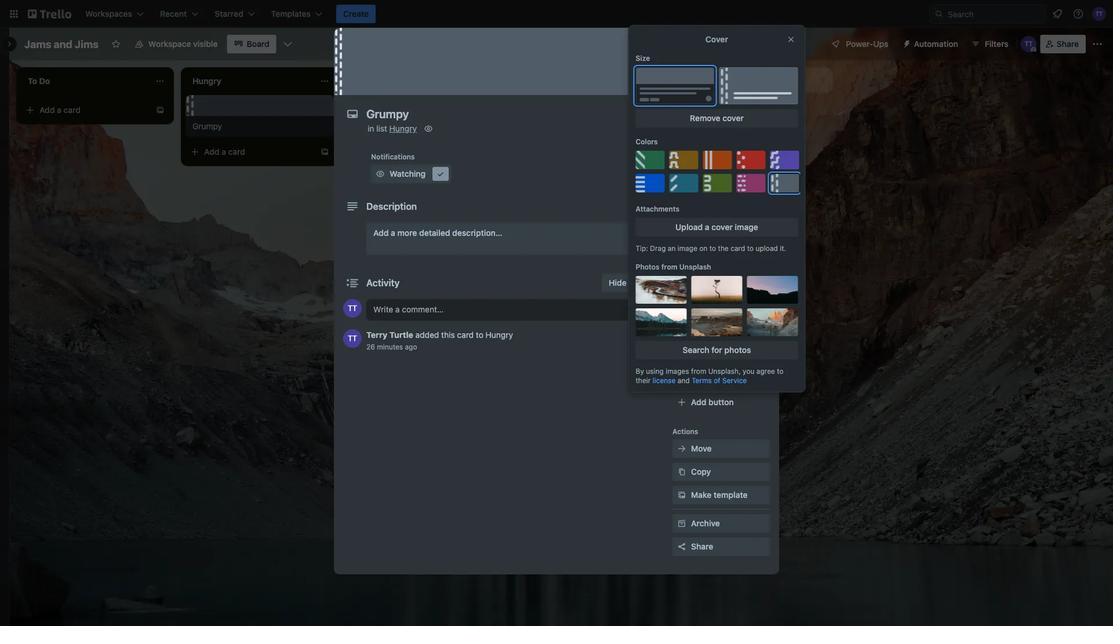 Task type: locate. For each thing, give the bounding box(es) containing it.
button
[[709, 398, 734, 407]]

3 sm image from the top
[[676, 466, 688, 478]]

sm image inside 'archive' link
[[676, 518, 688, 530]]

1 vertical spatial share
[[691, 542, 714, 552]]

1 vertical spatial ups
[[697, 310, 711, 318]]

hungry up notifications
[[390, 124, 417, 133]]

hungry
[[390, 124, 417, 133], [486, 330, 513, 340]]

members
[[691, 164, 727, 174]]

cover inside 'button'
[[712, 222, 733, 232]]

0 horizontal spatial power-ups
[[673, 310, 711, 318]]

to
[[688, 148, 695, 156], [710, 244, 717, 252], [748, 244, 754, 252], [476, 330, 484, 340], [777, 367, 784, 375]]

2 horizontal spatial power-
[[847, 39, 874, 49]]

their
[[636, 376, 651, 385]]

workspace visible
[[148, 39, 218, 49]]

board
[[247, 39, 270, 49]]

photos from unsplash
[[636, 263, 712, 271]]

sm image
[[898, 35, 915, 51], [730, 73, 741, 85], [423, 123, 434, 135], [676, 164, 688, 175], [375, 168, 386, 180], [435, 168, 447, 180], [676, 210, 688, 222]]

make template link
[[673, 486, 770, 505]]

terms
[[692, 376, 712, 385]]

share button down 'archive' link
[[673, 538, 770, 556]]

1 vertical spatial list
[[377, 124, 387, 133]]

0 horizontal spatial create from template… image
[[155, 106, 165, 115]]

power-ups
[[847, 39, 889, 49], [673, 310, 711, 318]]

list
[[745, 75, 757, 85], [377, 124, 387, 133]]

5 sm image from the top
[[676, 518, 688, 530]]

as
[[713, 374, 722, 384]]

Search field
[[944, 5, 1046, 23]]

show menu image
[[1092, 38, 1104, 50]]

actions
[[673, 428, 699, 436]]

1 vertical spatial power-
[[673, 310, 697, 318]]

image
[[735, 222, 759, 232], [678, 244, 698, 252]]

from down an
[[662, 263, 678, 271]]

photos
[[636, 263, 660, 271]]

you
[[743, 367, 755, 375]]

on
[[700, 244, 708, 252]]

add to card
[[673, 148, 712, 156]]

terms of service link
[[692, 376, 747, 385]]

and for jams
[[54, 38, 72, 50]]

0 horizontal spatial hungry
[[390, 124, 417, 133]]

in list hungry
[[368, 124, 417, 133]]

added
[[416, 330, 439, 340]]

1 vertical spatial image
[[678, 244, 698, 252]]

1 horizontal spatial create from template… image
[[320, 147, 329, 157]]

sm image for move
[[676, 443, 688, 455]]

0 vertical spatial power-
[[847, 39, 874, 49]]

sm image left make
[[676, 490, 688, 501]]

sm image
[[676, 187, 688, 198], [676, 443, 688, 455], [676, 466, 688, 478], [676, 490, 688, 501], [676, 518, 688, 530]]

2 vertical spatial ups
[[736, 327, 751, 336]]

hungry inside terry turtle added this card to hungry 26 minutes ago
[[486, 330, 513, 340]]

add power-ups link
[[673, 323, 770, 341]]

sm image down actions
[[676, 443, 688, 455]]

0 vertical spatial automation
[[915, 39, 959, 49]]

1 vertical spatial cover
[[712, 222, 733, 232]]

1 horizontal spatial add a card
[[204, 147, 245, 157]]

0 horizontal spatial share
[[691, 542, 714, 552]]

attachment
[[691, 257, 736, 267]]

0 vertical spatial ups
[[874, 39, 889, 49]]

4 sm image from the top
[[676, 490, 688, 501]]

0 horizontal spatial list
[[377, 124, 387, 133]]

0 vertical spatial list
[[745, 75, 757, 85]]

1 horizontal spatial power-ups
[[847, 39, 889, 49]]

custom fields
[[691, 280, 746, 290]]

automation inside automation button
[[915, 39, 959, 49]]

agree
[[757, 367, 775, 375]]

sm image inside the copy link
[[676, 466, 688, 478]]

from up 'license and terms of service'
[[691, 367, 707, 375]]

image inside upload a cover image 'button'
[[735, 222, 759, 232]]

2 horizontal spatial ups
[[874, 39, 889, 49]]

terry
[[367, 330, 388, 340]]

details
[[629, 278, 655, 288]]

workspace visible button
[[128, 35, 225, 53]]

move
[[691, 444, 712, 454]]

share left show menu image
[[1057, 39, 1080, 49]]

0 notifications image
[[1051, 7, 1065, 21]]

to right this
[[476, 330, 484, 340]]

2 vertical spatial terry turtle (terryturtle) image
[[343, 329, 362, 348]]

0 vertical spatial cover
[[723, 113, 744, 123]]

create from template… image
[[155, 106, 165, 115], [320, 147, 329, 157]]

share button
[[1041, 35, 1086, 53], [673, 538, 770, 556]]

0 horizontal spatial power-
[[673, 310, 697, 318]]

open information menu image
[[1073, 8, 1085, 20]]

size
[[636, 54, 650, 62]]

2 vertical spatial power-
[[709, 327, 736, 336]]

terry turtle (terryturtle) image
[[1021, 36, 1038, 52], [343, 299, 362, 318], [343, 329, 362, 348]]

list right another
[[745, 75, 757, 85]]

1 horizontal spatial automation
[[915, 39, 959, 49]]

ups
[[874, 39, 889, 49], [697, 310, 711, 318], [736, 327, 751, 336]]

to inside by using images from unsplash, you agree to their
[[777, 367, 784, 375]]

of
[[714, 376, 721, 385]]

sm image right hungry link
[[423, 123, 434, 135]]

sm image left labels
[[676, 187, 688, 198]]

using
[[646, 367, 664, 375]]

power-
[[847, 39, 874, 49], [673, 310, 697, 318], [709, 327, 736, 336]]

primary element
[[0, 0, 1114, 28]]

hungry down write a comment text box
[[486, 330, 513, 340]]

watching
[[390, 169, 426, 179]]

0 vertical spatial share
[[1057, 39, 1080, 49]]

list right in
[[377, 124, 387, 133]]

star or unstar board image
[[111, 39, 121, 49]]

image for an
[[678, 244, 698, 252]]

to up members
[[688, 148, 695, 156]]

1 horizontal spatial share button
[[1041, 35, 1086, 53]]

jims
[[75, 38, 99, 50]]

customize views image
[[282, 38, 294, 50]]

good
[[724, 374, 744, 384]]

and
[[54, 38, 72, 50], [678, 376, 690, 385]]

labels link
[[673, 183, 770, 202]]

sm image left "copy"
[[676, 466, 688, 478]]

make template
[[691, 490, 748, 500]]

1 vertical spatial power-ups
[[673, 310, 711, 318]]

0 horizontal spatial add a card
[[39, 105, 81, 115]]

1 vertical spatial and
[[678, 376, 690, 385]]

1 horizontal spatial from
[[691, 367, 707, 375]]

2 horizontal spatial add a card
[[369, 105, 410, 115]]

template
[[714, 490, 748, 500]]

sm image inside "labels" link
[[676, 187, 688, 198]]

share down archive
[[691, 542, 714, 552]]

from
[[662, 263, 678, 271], [691, 367, 707, 375]]

0 vertical spatial share button
[[1041, 35, 1086, 53]]

sm image inside make template link
[[676, 490, 688, 501]]

0 horizontal spatial from
[[662, 263, 678, 271]]

1 horizontal spatial hungry
[[486, 330, 513, 340]]

1 vertical spatial automation
[[673, 357, 712, 365]]

automation down search icon on the right top of the page
[[915, 39, 959, 49]]

0 vertical spatial power-ups
[[847, 39, 889, 49]]

add inside "button"
[[696, 75, 711, 85]]

card inside terry turtle added this card to hungry 26 minutes ago
[[457, 330, 474, 340]]

ups up the photos
[[736, 327, 751, 336]]

more
[[398, 228, 417, 238]]

None text field
[[361, 103, 744, 124]]

search
[[683, 345, 710, 355]]

2 sm image from the top
[[676, 443, 688, 455]]

activity
[[367, 278, 400, 289]]

0 vertical spatial image
[[735, 222, 759, 232]]

this
[[442, 330, 455, 340]]

0 vertical spatial and
[[54, 38, 72, 50]]

search image
[[935, 9, 944, 19]]

and inside jams and jims text box
[[54, 38, 72, 50]]

1 vertical spatial hungry
[[486, 330, 513, 340]]

0 horizontal spatial add a card button
[[21, 101, 151, 119]]

add a card for bottom create from template… icon
[[204, 147, 245, 157]]

1 horizontal spatial ups
[[736, 327, 751, 336]]

idea
[[747, 374, 763, 384]]

automation down search in the bottom right of the page
[[673, 357, 712, 365]]

power-ups button
[[823, 35, 896, 53]]

sm image inside checklist link
[[676, 210, 688, 222]]

hide details
[[609, 278, 655, 288]]

0 vertical spatial terry turtle (terryturtle) image
[[1021, 36, 1038, 52]]

0 horizontal spatial image
[[678, 244, 698, 252]]

sm image down add to card
[[676, 164, 688, 175]]

cover right remove
[[723, 113, 744, 123]]

sm image for make template
[[676, 490, 688, 501]]

add a card button for create from template… icon to the top
[[21, 101, 151, 119]]

0 vertical spatial hungry
[[390, 124, 417, 133]]

add a card button
[[21, 101, 151, 119], [350, 101, 480, 119], [186, 143, 316, 161]]

remove cover
[[690, 113, 744, 123]]

1 vertical spatial from
[[691, 367, 707, 375]]

dates button
[[673, 230, 770, 248]]

unsplash
[[680, 263, 712, 271]]

tip: drag an image on to the card to upload it.
[[636, 244, 787, 252]]

0 horizontal spatial share button
[[673, 538, 770, 556]]

cover
[[723, 113, 744, 123], [712, 222, 733, 232]]

1 horizontal spatial list
[[745, 75, 757, 85]]

share button down the 0 notifications icon
[[1041, 35, 1086, 53]]

1 horizontal spatial and
[[678, 376, 690, 385]]

image right an
[[678, 244, 698, 252]]

sm image inside members link
[[676, 164, 688, 175]]

cover down 'checklist'
[[712, 222, 733, 232]]

1 vertical spatial share button
[[673, 538, 770, 556]]

1 horizontal spatial add a card button
[[186, 143, 316, 161]]

add a card button for bottom create from template… icon
[[186, 143, 316, 161]]

ups up add power-ups
[[697, 310, 711, 318]]

1 sm image from the top
[[676, 187, 688, 198]]

and left jims
[[54, 38, 72, 50]]

images
[[666, 367, 690, 375]]

ups left automation button
[[874, 39, 889, 49]]

ups inside 'button'
[[874, 39, 889, 49]]

sm image left archive
[[676, 518, 688, 530]]

attachments
[[636, 205, 680, 213]]

upload a cover image
[[676, 222, 759, 232]]

0 horizontal spatial and
[[54, 38, 72, 50]]

grumpy
[[193, 122, 222, 131]]

license and terms of service
[[653, 376, 747, 385]]

1 horizontal spatial power-
[[709, 327, 736, 336]]

sm image inside move link
[[676, 443, 688, 455]]

sm image up upload
[[676, 210, 688, 222]]

1 horizontal spatial image
[[735, 222, 759, 232]]

cover
[[706, 35, 729, 44]]

search for photos button
[[636, 341, 798, 360]]

to right agree
[[777, 367, 784, 375]]

minutes
[[377, 343, 403, 351]]

and down images
[[678, 376, 690, 385]]

copy
[[691, 467, 711, 477]]

1 horizontal spatial share
[[1057, 39, 1080, 49]]

image up upload
[[735, 222, 759, 232]]

a inside upload a cover image 'button'
[[705, 222, 710, 232]]

sm image right power-ups 'button'
[[898, 35, 915, 51]]



Task type: describe. For each thing, give the bounding box(es) containing it.
filters
[[985, 39, 1009, 49]]

service
[[723, 376, 747, 385]]

mark as good idea
[[691, 374, 763, 384]]

share for "share" button to the top
[[1057, 39, 1080, 49]]

upload
[[676, 222, 703, 232]]

ago
[[405, 343, 417, 351]]

photos
[[725, 345, 751, 355]]

watching button
[[371, 165, 451, 183]]

add inside button
[[691, 398, 707, 407]]

switch to… image
[[8, 8, 20, 20]]

terry turtle (terryturtle) image
[[1093, 7, 1107, 21]]

share for bottommost "share" button
[[691, 542, 714, 552]]

0 vertical spatial create from template… image
[[155, 106, 165, 115]]

sm image for archive
[[676, 518, 688, 530]]

grumpy link
[[193, 121, 327, 132]]

by
[[636, 367, 644, 375]]

1 vertical spatial create from template… image
[[320, 147, 329, 157]]

board link
[[227, 35, 277, 53]]

license
[[653, 376, 676, 385]]

Board name text field
[[19, 35, 104, 53]]

0 horizontal spatial ups
[[697, 310, 711, 318]]

power- inside add power-ups link
[[709, 327, 736, 336]]

members link
[[673, 160, 770, 179]]

jams
[[24, 38, 51, 50]]

sm image up remove cover
[[730, 73, 741, 85]]

0 horizontal spatial automation
[[673, 357, 712, 365]]

sm image for labels
[[676, 187, 688, 198]]

tip:
[[636, 244, 648, 252]]

notifications
[[371, 153, 415, 161]]

detailed
[[419, 228, 450, 238]]

custom
[[691, 280, 721, 290]]

Write a comment text field
[[367, 299, 664, 320]]

a inside add a more detailed description… "link"
[[391, 228, 396, 238]]

0 vertical spatial from
[[662, 263, 678, 271]]

turtle
[[390, 330, 413, 340]]

remove cover button
[[636, 109, 798, 128]]

visible
[[193, 39, 218, 49]]

for
[[712, 345, 723, 355]]

add a card for create from template… icon to the top
[[39, 105, 81, 115]]

description
[[367, 201, 417, 212]]

dates
[[691, 234, 714, 244]]

to right on
[[710, 244, 717, 252]]

list inside "button"
[[745, 75, 757, 85]]

copy link
[[673, 463, 770, 481]]

search for photos
[[683, 345, 751, 355]]

make
[[691, 490, 712, 500]]

move link
[[673, 440, 770, 458]]

sm image inside automation button
[[898, 35, 915, 51]]

custom fields button
[[673, 280, 770, 291]]

hide details link
[[602, 274, 662, 292]]

upload a cover image button
[[636, 218, 798, 237]]

26 minutes ago link
[[367, 343, 417, 351]]

add another list
[[696, 75, 757, 85]]

image for cover
[[735, 222, 759, 232]]

sm image down notifications
[[375, 168, 386, 180]]

drag
[[650, 244, 666, 252]]

hungry link
[[390, 124, 417, 133]]

create from template… image
[[650, 106, 659, 115]]

license link
[[653, 376, 676, 385]]

create button
[[336, 5, 376, 23]]

mark as good idea button
[[673, 370, 770, 389]]

the
[[718, 244, 729, 252]]

to left upload
[[748, 244, 754, 252]]

add inside "link"
[[374, 228, 389, 238]]

add a more detailed description…
[[374, 228, 503, 238]]

it.
[[780, 244, 787, 252]]

attachment button
[[673, 253, 770, 271]]

jams and jims
[[24, 38, 99, 50]]

hide
[[609, 278, 627, 288]]

mark
[[691, 374, 711, 384]]

archive link
[[673, 515, 770, 533]]

power- inside power-ups 'button'
[[847, 39, 874, 49]]

in
[[368, 124, 374, 133]]

terry turtle added this card to hungry 26 minutes ago
[[367, 330, 513, 351]]

from inside by using images from unsplash, you agree to their
[[691, 367, 707, 375]]

upload
[[756, 244, 778, 252]]

description…
[[453, 228, 503, 238]]

automation button
[[898, 35, 966, 53]]

to inside terry turtle added this card to hungry 26 minutes ago
[[476, 330, 484, 340]]

labels
[[691, 188, 717, 197]]

an
[[668, 244, 676, 252]]

add a more detailed description… link
[[367, 223, 664, 255]]

power-ups inside 'button'
[[847, 39, 889, 49]]

sm image right watching
[[435, 168, 447, 180]]

add power-ups
[[691, 327, 751, 336]]

filters button
[[968, 35, 1013, 53]]

add button
[[691, 398, 734, 407]]

remove
[[690, 113, 721, 123]]

and for license
[[678, 376, 690, 385]]

26
[[367, 343, 375, 351]]

cover inside button
[[723, 113, 744, 123]]

1 vertical spatial terry turtle (terryturtle) image
[[343, 299, 362, 318]]

fields
[[723, 280, 746, 290]]

by using images from unsplash, you agree to their
[[636, 367, 784, 385]]

another
[[714, 75, 743, 85]]

2 horizontal spatial add a card button
[[350, 101, 480, 119]]

sm image for copy
[[676, 466, 688, 478]]

workspace
[[148, 39, 191, 49]]

checklist
[[691, 211, 727, 220]]



Task type: vqa. For each thing, say whether or not it's contained in the screenshot.
Close
no



